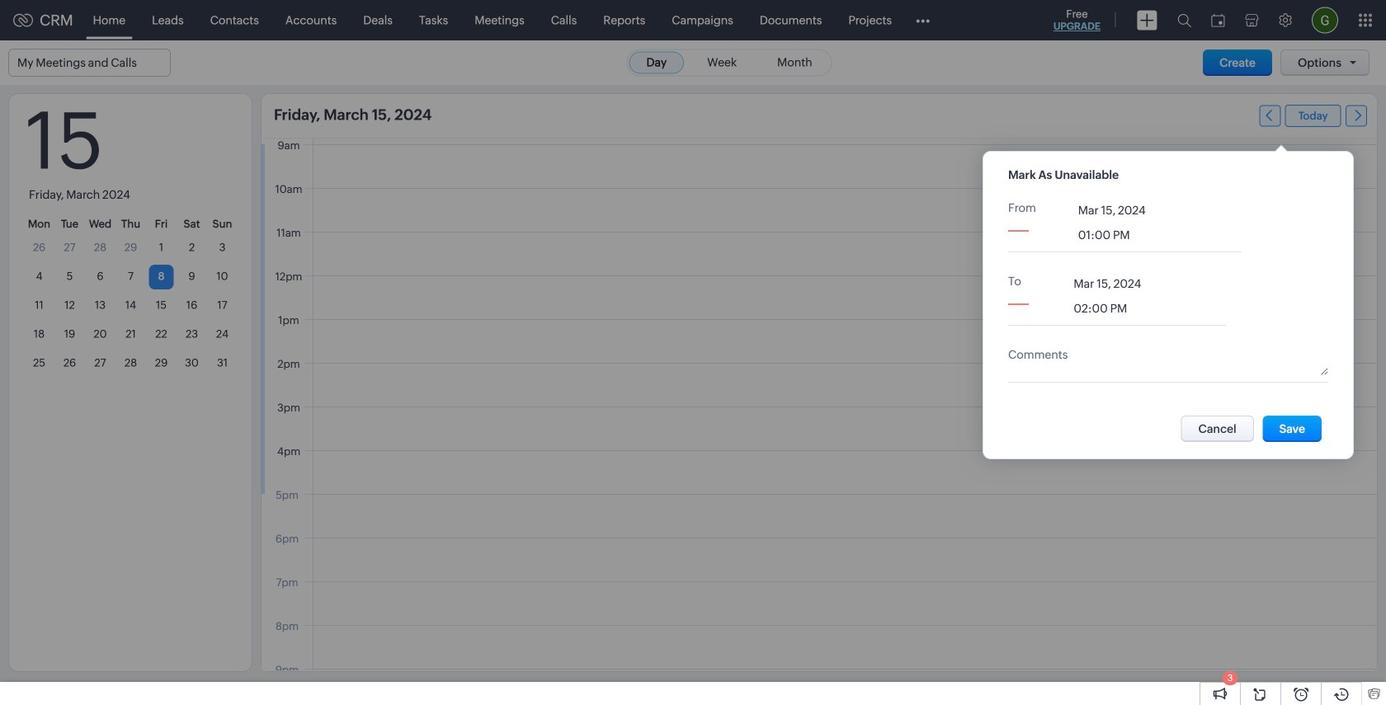 Task type: describe. For each thing, give the bounding box(es) containing it.
create menu element
[[1128, 0, 1168, 40]]

MMM d, yyyy text field
[[1079, 198, 1194, 223]]

profile element
[[1303, 0, 1349, 40]]

logo image
[[13, 14, 33, 27]]

search element
[[1168, 0, 1202, 40]]

search image
[[1178, 13, 1192, 27]]



Task type: locate. For each thing, give the bounding box(es) containing it.
create menu image
[[1138, 10, 1158, 30]]

profile image
[[1313, 7, 1339, 33]]

MMM d, yyyy text field
[[1074, 272, 1190, 296]]

None text field
[[1137, 345, 1329, 376]]

None text field
[[1079, 223, 1153, 248], [1074, 296, 1149, 321], [1079, 223, 1153, 248], [1074, 296, 1149, 321]]



Task type: vqa. For each thing, say whether or not it's contained in the screenshot.
MMM d, yyyy text box
yes



